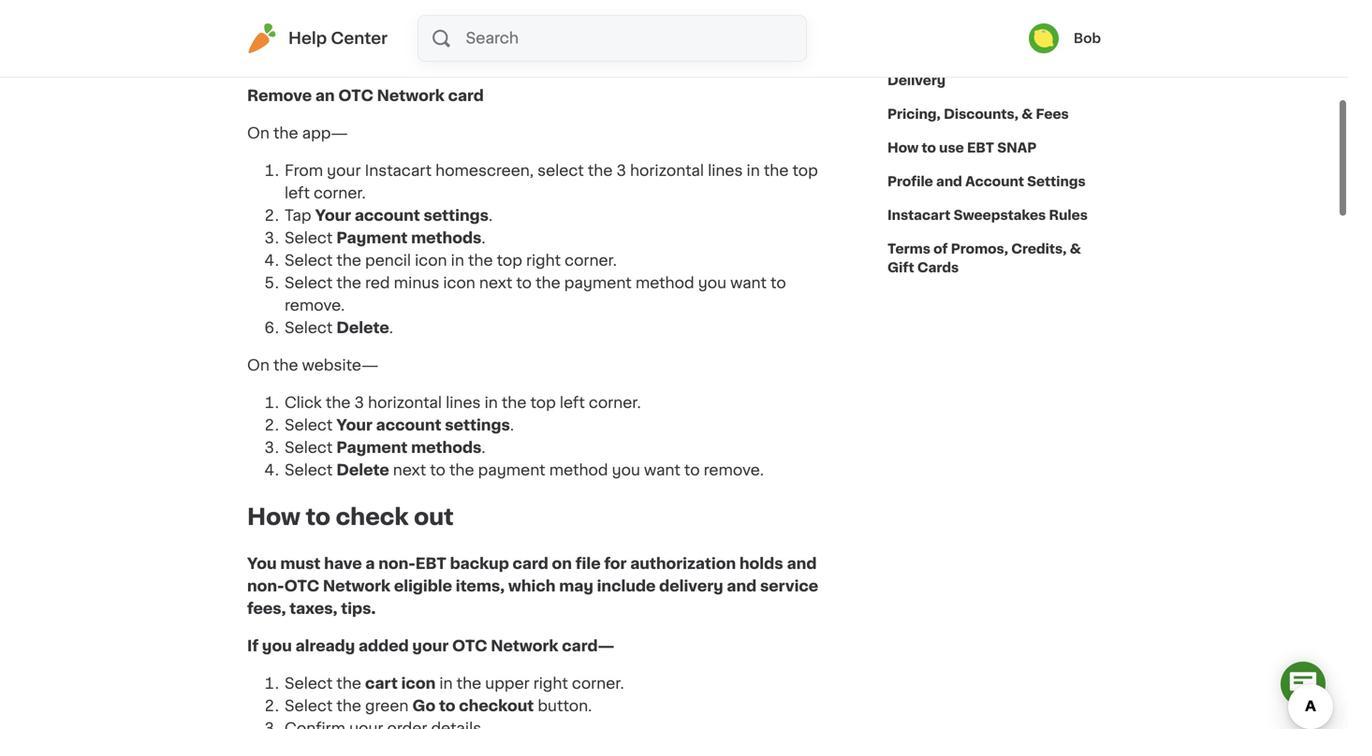 Task type: vqa. For each thing, say whether or not it's contained in the screenshot.
& within the the Terms of Promos, Credits, & Gift Cards
yes



Task type: locate. For each thing, give the bounding box(es) containing it.
3
[[617, 164, 626, 179], [354, 396, 364, 411]]

0 horizontal spatial left
[[285, 186, 310, 201]]

0 vertical spatial instacart
[[365, 164, 432, 179]]

account
[[355, 208, 420, 223], [376, 418, 442, 433]]

otc for remove an otc network card
[[338, 89, 373, 104]]

1 vertical spatial delete
[[337, 463, 389, 478]]

0 vertical spatial horizontal
[[630, 164, 704, 179]]

add
[[494, 6, 526, 21], [355, 51, 387, 66]]

1 horizontal spatial horizontal
[[630, 164, 704, 179]]

lines inside the from your instacart homescreen, select the 3 horizontal lines in the top left corner. tap your account settings . select payment methods . select the pencil icon in the top right corner. select the red minus icon next to the payment method you want to remove. select delete .
[[708, 164, 743, 179]]

corner. inside "select the cart icon in the upper right corner. select the green go to checkout button."
[[572, 677, 624, 692]]

remove. inside click the 3 horizontal lines in the top left corner. select your account settings . select payment methods . select delete next to the payment method you want to remove.
[[704, 463, 764, 478]]

may
[[559, 579, 594, 594]]

network for and non-otc network eligible items, which may include delivery and service fees, taxes, tips.
[[323, 579, 391, 594]]

a
[[366, 557, 375, 572]]

Search search field
[[464, 16, 806, 61]]

if you already added your otc network card—
[[247, 639, 615, 654]]

2 payment from the top
[[337, 441, 408, 456]]

non-
[[378, 557, 416, 572], [247, 579, 284, 594]]

0 vertical spatial icon
[[415, 253, 447, 268]]

3 inside the from your instacart homescreen, select the 3 horizontal lines in the top left corner. tap your account settings . select payment methods . select the pencil icon in the top right corner. select the red minus icon next to the payment method you want to remove. select delete .
[[617, 164, 626, 179]]

& down rules
[[1070, 243, 1081, 256]]

and down help
[[285, 51, 313, 66]]

left
[[285, 186, 310, 201], [560, 396, 585, 411]]

0 vertical spatial top
[[793, 164, 818, 179]]

2 vertical spatial top
[[530, 396, 556, 411]]

payment inside the from your instacart homescreen, select the 3 horizontal lines in the top left corner. tap your account settings . select payment methods . select the pencil icon in the top right corner. select the red minus icon next to the payment method you want to remove. select delete .
[[564, 276, 632, 291]]

bob
[[1074, 32, 1101, 45]]

promos,
[[951, 243, 1009, 256]]

right up the button.
[[534, 677, 568, 692]]

network down add payment method .
[[377, 89, 445, 104]]

add payment method .
[[355, 51, 531, 66]]

0 horizontal spatial next
[[393, 463, 426, 478]]

instacart image
[[247, 23, 277, 53]]

0 vertical spatial 3
[[617, 164, 626, 179]]

next up out
[[393, 463, 426, 478]]

1 vertical spatial top
[[497, 253, 522, 268]]

pricing, discounts, & fees
[[888, 108, 1069, 121]]

otc inside enter your otc network card number, expiration date, cvv (if applicable), and click
[[366, 29, 399, 44]]

must
[[280, 557, 321, 572]]

lines
[[708, 164, 743, 179], [446, 396, 481, 411]]

already
[[296, 639, 355, 654]]

1 vertical spatial left
[[560, 396, 585, 411]]

0 vertical spatial add
[[494, 6, 526, 21]]

2 on from the top
[[247, 358, 270, 373]]

which
[[508, 579, 556, 594]]

next
[[479, 276, 512, 291], [393, 463, 426, 478]]

how up profile
[[888, 141, 919, 155]]

0 horizontal spatial lines
[[446, 396, 481, 411]]

right down select
[[526, 253, 561, 268]]

0 vertical spatial remove.
[[285, 298, 345, 313]]

network up upper
[[491, 639, 559, 654]]

1 vertical spatial non-
[[247, 579, 284, 594]]

out
[[414, 506, 454, 529]]

1 horizontal spatial top
[[530, 396, 556, 411]]

0 vertical spatial methods
[[411, 231, 482, 246]]

4 select from the top
[[285, 321, 333, 336]]

2 horizontal spatial you
[[698, 276, 727, 291]]

settings
[[424, 208, 489, 223], [445, 418, 510, 433]]

remove an otc network card
[[247, 89, 484, 104]]

remove. inside the from your instacart homescreen, select the 3 horizontal lines in the top left corner. tap your account settings . select payment methods . select the pencil icon in the top right corner. select the red minus icon next to the payment method you want to remove. select delete .
[[285, 298, 345, 313]]

0 horizontal spatial 3
[[354, 396, 364, 411]]

your inside the from your instacart homescreen, select the 3 horizontal lines in the top left corner. tap your account settings . select payment methods . select the pencil icon in the top right corner. select the red minus icon next to the payment method you want to remove. select delete .
[[315, 208, 351, 223]]

0 horizontal spatial &
[[1022, 108, 1033, 121]]

non- up fees,
[[247, 579, 284, 594]]

and down use
[[936, 175, 963, 188]]

settings
[[1027, 175, 1086, 188]]

1 horizontal spatial how
[[888, 141, 919, 155]]

0 vertical spatial your
[[328, 29, 362, 44]]

sweepstakes
[[954, 209, 1046, 222]]

icon right minus
[[443, 276, 476, 291]]

rules
[[1049, 209, 1088, 222]]

network up add payment method .
[[403, 29, 467, 44]]

method inside click the 3 horizontal lines in the top left corner. select your account settings . select payment methods . select delete next to the payment method you want to remove.
[[549, 463, 608, 478]]

0 vertical spatial right
[[526, 253, 561, 268]]

network up tips.
[[323, 579, 391, 594]]

1 vertical spatial how
[[247, 506, 301, 529]]

right inside the from your instacart homescreen, select the 3 horizontal lines in the top left corner. tap your account settings . select payment methods . select the pencil icon in the top right corner. select the red minus icon next to the payment method you want to remove. select delete .
[[526, 253, 561, 268]]

1 vertical spatial instacart
[[888, 209, 951, 222]]

icon up go
[[401, 677, 436, 692]]

otc inside and non-otc network eligible items, which may include delivery and service fees, taxes, tips.
[[284, 579, 319, 594]]

8 select from the top
[[285, 677, 333, 692]]

network for remove an otc network card
[[377, 89, 445, 104]]

card
[[470, 29, 504, 44], [448, 89, 484, 104], [513, 557, 549, 572]]

& left fees
[[1022, 108, 1033, 121]]

0 vertical spatial payment
[[337, 231, 408, 246]]

profile and account settings
[[888, 175, 1086, 188]]

number,
[[508, 29, 569, 44]]

1 on from the top
[[247, 126, 270, 141]]

0 horizontal spatial remove.
[[285, 298, 345, 313]]

how
[[888, 141, 919, 155], [247, 506, 301, 529]]

how up the you
[[247, 506, 301, 529]]

from your instacart homescreen, select the 3 horizontal lines in the top left corner. tap your account settings . select payment methods . select the pencil icon in the top right corner. select the red minus icon next to the payment method you want to remove. select delete .
[[285, 164, 818, 336]]

add up number,
[[494, 6, 526, 21]]

ebt up eligible
[[416, 557, 447, 572]]

instacart
[[365, 164, 432, 179], [888, 209, 951, 222]]

items,
[[456, 579, 505, 594]]

card for an
[[448, 89, 484, 104]]

on for on the app—
[[247, 126, 270, 141]]

network inside enter your otc network card number, expiration date, cvv (if applicable), and click
[[403, 29, 467, 44]]

your inside click the 3 horizontal lines in the top left corner. select your account settings . select payment methods . select delete next to the payment method you want to remove.
[[337, 418, 373, 433]]

1 horizontal spatial left
[[560, 396, 585, 411]]

1 delete from the top
[[337, 321, 389, 336]]

0 horizontal spatial horizontal
[[368, 396, 442, 411]]

payment inside the from your instacart homescreen, select the 3 horizontal lines in the top left corner. tap your account settings . select payment methods . select the pencil icon in the top right corner. select the red minus icon next to the payment method you want to remove. select delete .
[[337, 231, 408, 246]]

check
[[336, 506, 409, 529]]

1 vertical spatial methods
[[411, 441, 482, 456]]

right
[[526, 253, 561, 268], [534, 677, 568, 692]]

want
[[731, 276, 767, 291], [644, 463, 681, 478]]

0 horizontal spatial non-
[[247, 579, 284, 594]]

0 vertical spatial you
[[698, 276, 727, 291]]

2 delete from the top
[[337, 463, 389, 478]]

button.
[[538, 699, 592, 714]]

card for your
[[470, 29, 504, 44]]

(if
[[729, 29, 745, 44]]

your right the tap
[[315, 208, 351, 223]]

0 vertical spatial &
[[1022, 108, 1033, 121]]

your inside the from your instacart homescreen, select the 3 horizontal lines in the top left corner. tap your account settings . select payment methods . select the pencil icon in the top right corner. select the red minus icon next to the payment method you want to remove. select delete .
[[327, 164, 361, 179]]

0 vertical spatial on
[[247, 126, 270, 141]]

1 methods from the top
[[411, 231, 482, 246]]

2 methods from the top
[[411, 441, 482, 456]]

1 vertical spatial want
[[644, 463, 681, 478]]

non- right a
[[378, 557, 416, 572]]

delete up website—
[[337, 321, 389, 336]]

0 vertical spatial non-
[[378, 557, 416, 572]]

1 horizontal spatial next
[[479, 276, 512, 291]]

1 horizontal spatial remove.
[[704, 463, 764, 478]]

otc up remove an otc network card
[[366, 29, 399, 44]]

top inside click the 3 horizontal lines in the top left corner. select your account settings . select payment methods . select delete next to the payment method you want to remove.
[[530, 396, 556, 411]]

0 vertical spatial want
[[731, 276, 767, 291]]

0 horizontal spatial instacart
[[365, 164, 432, 179]]

otc
[[337, 6, 372, 21], [366, 29, 399, 44], [338, 89, 373, 104], [284, 579, 319, 594], [452, 639, 487, 654]]

card inside enter your otc network card number, expiration date, cvv (if applicable), and click
[[470, 29, 504, 44]]

pricing, discounts, & fees link
[[888, 97, 1069, 131]]

you
[[247, 557, 277, 572]]

discounts,
[[944, 108, 1019, 121]]

network
[[375, 6, 443, 21], [403, 29, 467, 44], [377, 89, 445, 104], [323, 579, 391, 594], [491, 639, 559, 654]]

instacart down profile
[[888, 209, 951, 222]]

delete up check
[[337, 463, 389, 478]]

your for instacart
[[327, 164, 361, 179]]

methods inside the from your instacart homescreen, select the 3 horizontal lines in the top left corner. tap your account settings . select payment methods . select the pencil icon in the top right corner. select the red minus icon next to the payment method you want to remove. select delete .
[[411, 231, 482, 246]]

and inside enter your otc network card number, expiration date, cvv (if applicable), and click
[[285, 51, 313, 66]]

1 vertical spatial settings
[[445, 418, 510, 433]]

0 horizontal spatial ebt
[[416, 557, 447, 572]]

in
[[747, 164, 760, 179], [451, 253, 464, 268], [485, 396, 498, 411], [440, 677, 453, 692]]

add down center
[[355, 51, 387, 66]]

1 vertical spatial &
[[1070, 243, 1081, 256]]

methods up out
[[411, 441, 482, 456]]

0 vertical spatial left
[[285, 186, 310, 201]]

2 vertical spatial you
[[262, 639, 292, 654]]

1 horizontal spatial 3
[[617, 164, 626, 179]]

top
[[793, 164, 818, 179], [497, 253, 522, 268], [530, 396, 556, 411]]

horizontal inside the from your instacart homescreen, select the 3 horizontal lines in the top left corner. tap your account settings . select payment methods . select the pencil icon in the top right corner. select the red minus icon next to the payment method you want to remove. select delete .
[[630, 164, 704, 179]]

0 horizontal spatial how
[[247, 506, 301, 529]]

3 inside click the 3 horizontal lines in the top left corner. select your account settings . select payment methods . select delete next to the payment method you want to remove.
[[354, 396, 364, 411]]

method inside the from your instacart homescreen, select the 3 horizontal lines in the top left corner. tap your account settings . select payment methods . select the pencil icon in the top right corner. select the red minus icon next to the payment method you want to remove. select delete .
[[636, 276, 694, 291]]

instacart down remove an otc network card
[[365, 164, 432, 179]]

on
[[552, 557, 572, 572]]

1 horizontal spatial instacart
[[888, 209, 951, 222]]

horizontal
[[630, 164, 704, 179], [368, 396, 442, 411]]

how to check out
[[247, 506, 454, 529]]

on down remove on the top of the page
[[247, 126, 270, 141]]

0 vertical spatial card
[[470, 29, 504, 44]]

delete inside click the 3 horizontal lines in the top left corner. select your account settings . select payment methods . select delete next to the payment method you want to remove.
[[337, 463, 389, 478]]

on for on the website—
[[247, 358, 270, 373]]

0 vertical spatial account
[[355, 208, 420, 223]]

1 horizontal spatial lines
[[708, 164, 743, 179]]

instacart inside the from your instacart homescreen, select the 3 horizontal lines in the top left corner. tap your account settings . select payment methods . select the pencil icon in the top right corner. select the red minus icon next to the payment method you want to remove. select delete .
[[365, 164, 432, 179]]

and
[[285, 51, 313, 66], [936, 175, 963, 188], [787, 557, 817, 572], [727, 579, 757, 594]]

1 vertical spatial lines
[[446, 396, 481, 411]]

how to use ebt snap link
[[888, 131, 1037, 165]]

corner.
[[314, 186, 366, 201], [565, 253, 617, 268], [589, 396, 641, 411], [572, 677, 624, 692]]

1 vertical spatial card
[[448, 89, 484, 104]]

0 vertical spatial next
[[479, 276, 512, 291]]

you
[[698, 276, 727, 291], [612, 463, 640, 478], [262, 639, 292, 654]]

1 vertical spatial right
[[534, 677, 568, 692]]

1 vertical spatial account
[[376, 418, 442, 433]]

your
[[315, 208, 351, 223], [337, 418, 373, 433]]

account down website—
[[376, 418, 442, 433]]

payment up the pencil
[[337, 231, 408, 246]]

card up which
[[513, 557, 549, 572]]

1 select from the top
[[285, 231, 333, 246]]

otc network under add payment method .
[[337, 6, 669, 21]]

1 vertical spatial your
[[327, 164, 361, 179]]

card down add payment method .
[[448, 89, 484, 104]]

1 vertical spatial remove.
[[704, 463, 764, 478]]

checkout
[[459, 699, 534, 714]]

1 vertical spatial add
[[355, 51, 387, 66]]

on the app—
[[247, 126, 348, 141]]

2 vertical spatial icon
[[401, 677, 436, 692]]

under
[[446, 6, 490, 21]]

0 horizontal spatial add
[[355, 51, 387, 66]]

0 vertical spatial your
[[315, 208, 351, 223]]

1 horizontal spatial want
[[731, 276, 767, 291]]

ebt right use
[[967, 141, 995, 155]]

1 payment from the top
[[337, 231, 408, 246]]

instacart sweepstakes rules
[[888, 209, 1088, 222]]

1 vertical spatial payment
[[337, 441, 408, 456]]

0 vertical spatial settings
[[424, 208, 489, 223]]

remove.
[[285, 298, 345, 313], [704, 463, 764, 478]]

3 down website—
[[354, 396, 364, 411]]

card down otc network under add payment method .
[[470, 29, 504, 44]]

1 horizontal spatial you
[[612, 463, 640, 478]]

account inside click the 3 horizontal lines in the top left corner. select your account settings . select payment methods . select delete next to the payment method you want to remove.
[[376, 418, 442, 433]]

1 horizontal spatial non-
[[378, 557, 416, 572]]

0 horizontal spatial want
[[644, 463, 681, 478]]

icon up minus
[[415, 253, 447, 268]]

payment
[[529, 6, 600, 21], [391, 51, 462, 66], [564, 276, 632, 291], [478, 463, 546, 478]]

otc down must
[[284, 579, 319, 594]]

your right added
[[412, 639, 449, 654]]

delivery
[[888, 74, 946, 87]]

1 vertical spatial next
[[393, 463, 426, 478]]

your right from
[[327, 164, 361, 179]]

network inside and non-otc network eligible items, which may include delivery and service fees, taxes, tips.
[[323, 579, 391, 594]]

otc right an
[[338, 89, 373, 104]]

methods up minus
[[411, 231, 482, 246]]

your up "click"
[[328, 29, 362, 44]]

1 vertical spatial you
[[612, 463, 640, 478]]

0 vertical spatial delete
[[337, 321, 389, 336]]

next inside click the 3 horizontal lines in the top left corner. select your account settings . select payment methods . select delete next to the payment method you want to remove.
[[393, 463, 426, 478]]

and up service
[[787, 557, 817, 572]]

non- inside and non-otc network eligible items, which may include delivery and service fees, taxes, tips.
[[247, 579, 284, 594]]

red
[[365, 276, 390, 291]]

0 vertical spatial lines
[[708, 164, 743, 179]]

account up the pencil
[[355, 208, 420, 223]]

the
[[273, 126, 298, 141], [588, 164, 613, 179], [764, 164, 789, 179], [337, 253, 361, 268], [468, 253, 493, 268], [337, 276, 361, 291], [536, 276, 561, 291], [273, 358, 298, 373], [326, 396, 351, 411], [502, 396, 527, 411], [449, 463, 474, 478], [337, 677, 361, 692], [457, 677, 482, 692], [337, 699, 361, 714]]

1 vertical spatial on
[[247, 358, 270, 373]]

methods
[[411, 231, 482, 246], [411, 441, 482, 456]]

your
[[328, 29, 362, 44], [327, 164, 361, 179], [412, 639, 449, 654]]

payment
[[337, 231, 408, 246], [337, 441, 408, 456]]

to
[[922, 141, 936, 155], [516, 276, 532, 291], [771, 276, 786, 291], [430, 463, 446, 478], [684, 463, 700, 478], [306, 506, 331, 529], [439, 699, 456, 714]]

1 vertical spatial 3
[[354, 396, 364, 411]]

ebt
[[967, 141, 995, 155], [416, 557, 447, 572]]

1 horizontal spatial &
[[1070, 243, 1081, 256]]

1 vertical spatial horizontal
[[368, 396, 442, 411]]

payment up check
[[337, 441, 408, 456]]

5 select from the top
[[285, 418, 333, 433]]

your down website—
[[337, 418, 373, 433]]

settings inside the from your instacart homescreen, select the 3 horizontal lines in the top left corner. tap your account settings . select payment methods . select the pencil icon in the top right corner. select the red minus icon next to the payment method you want to remove. select delete .
[[424, 208, 489, 223]]

9 select from the top
[[285, 699, 333, 714]]

use
[[939, 141, 964, 155]]

1 vertical spatial ebt
[[416, 557, 447, 572]]

on left website—
[[247, 358, 270, 373]]

0 vertical spatial ebt
[[967, 141, 995, 155]]

select
[[538, 164, 584, 179]]

1 vertical spatial your
[[337, 418, 373, 433]]

next right minus
[[479, 276, 512, 291]]

your inside enter your otc network card number, expiration date, cvv (if applicable), and click
[[328, 29, 362, 44]]

3 right select
[[617, 164, 626, 179]]

0 vertical spatial how
[[888, 141, 919, 155]]

3 select from the top
[[285, 276, 333, 291]]

1 horizontal spatial add
[[494, 6, 526, 21]]



Task type: describe. For each thing, give the bounding box(es) containing it.
you must have a non-ebt backup card on file for authorization holds
[[247, 557, 783, 572]]

eligible
[[394, 579, 452, 594]]

of
[[934, 243, 948, 256]]

fees,
[[247, 602, 286, 617]]

green
[[365, 699, 409, 714]]

to inside "select the cart icon in the upper right corner. select the green go to checkout button."
[[439, 699, 456, 714]]

expiration
[[573, 29, 648, 44]]

authorization
[[630, 557, 736, 572]]

want inside click the 3 horizontal lines in the top left corner. select your account settings . select payment methods . select delete next to the payment method you want to remove.
[[644, 463, 681, 478]]

how for how to check out
[[247, 506, 301, 529]]

click
[[317, 51, 351, 66]]

left inside click the 3 horizontal lines in the top left corner. select your account settings . select payment methods . select delete next to the payment method you want to remove.
[[560, 396, 585, 411]]

select the cart icon in the upper right corner. select the green go to checkout button.
[[285, 677, 624, 714]]

6 select from the top
[[285, 441, 333, 456]]

delete inside the from your instacart homescreen, select the 3 horizontal lines in the top left corner. tap your account settings . select payment methods . select the pencil icon in the top right corner. select the red minus icon next to the payment method you want to remove. select delete .
[[337, 321, 389, 336]]

click the 3 horizontal lines in the top left corner. select your account settings . select payment methods . select delete next to the payment method you want to remove.
[[285, 396, 764, 478]]

website—
[[302, 358, 379, 373]]

from
[[285, 164, 323, 179]]

methods inside click the 3 horizontal lines in the top left corner. select your account settings . select payment methods . select delete next to the payment method you want to remove.
[[411, 441, 482, 456]]

cvv
[[693, 29, 725, 44]]

tap
[[285, 208, 311, 223]]

0 horizontal spatial top
[[497, 253, 522, 268]]

credits,
[[1012, 243, 1067, 256]]

settings inside click the 3 horizontal lines in the top left corner. select your account settings . select payment methods . select delete next to the payment method you want to remove.
[[445, 418, 510, 433]]

right inside "select the cart icon in the upper right corner. select the green go to checkout button."
[[534, 677, 568, 692]]

cards
[[918, 261, 959, 274]]

an
[[315, 89, 335, 104]]

and down holds
[[727, 579, 757, 594]]

1 vertical spatial icon
[[443, 276, 476, 291]]

your for otc
[[328, 29, 362, 44]]

enter your otc network card number, expiration date, cvv (if applicable), and click
[[285, 29, 836, 66]]

2 horizontal spatial top
[[793, 164, 818, 179]]

pencil
[[365, 253, 411, 268]]

backup
[[450, 557, 509, 572]]

terms
[[888, 243, 931, 256]]

remove
[[247, 89, 312, 104]]

fees
[[1036, 108, 1069, 121]]

left inside the from your instacart homescreen, select the 3 horizontal lines in the top left corner. tap your account settings . select payment methods . select the pencil icon in the top right corner. select the red minus icon next to the payment method you want to remove. select delete .
[[285, 186, 310, 201]]

include
[[597, 579, 656, 594]]

snap
[[998, 141, 1037, 155]]

upper
[[485, 677, 530, 692]]

and non-otc network eligible items, which may include delivery and service fees, taxes, tips.
[[247, 557, 819, 617]]

otc for enter your otc network card number, expiration date, cvv (if applicable), and click
[[366, 29, 399, 44]]

account inside the from your instacart homescreen, select the 3 horizontal lines in the top left corner. tap your account settings . select payment methods . select the pencil icon in the top right corner. select the red minus icon next to the payment method you want to remove. select delete .
[[355, 208, 420, 223]]

next inside the from your instacart homescreen, select the 3 horizontal lines in the top left corner. tap your account settings . select payment methods . select the pencil icon in the top right corner. select the red minus icon next to the payment method you want to remove. select delete .
[[479, 276, 512, 291]]

terms of promos, credits, & gift cards link
[[888, 232, 1101, 285]]

how to use ebt snap
[[888, 141, 1037, 155]]

homescreen,
[[436, 164, 534, 179]]

profile and account settings link
[[888, 165, 1086, 199]]

horizontal inside click the 3 horizontal lines in the top left corner. select your account settings . select payment methods . select delete next to the payment method you want to remove.
[[368, 396, 442, 411]]

card—
[[562, 639, 615, 654]]

lines inside click the 3 horizontal lines in the top left corner. select your account settings . select payment methods . select delete next to the payment method you want to remove.
[[446, 396, 481, 411]]

profile
[[888, 175, 933, 188]]

instacart sweepstakes rules link
[[888, 199, 1088, 232]]

tips.
[[341, 602, 376, 617]]

applicable),
[[749, 29, 836, 44]]

user avatar image
[[1029, 23, 1059, 53]]

go
[[413, 699, 436, 714]]

enter
[[285, 29, 325, 44]]

you inside the from your instacart homescreen, select the 3 horizontal lines in the top left corner. tap your account settings . select payment methods . select the pencil icon in the top right corner. select the red minus icon next to the payment method you want to remove. select delete .
[[698, 276, 727, 291]]

added
[[359, 639, 409, 654]]

0 horizontal spatial you
[[262, 639, 292, 654]]

have
[[324, 557, 362, 572]]

corner. inside click the 3 horizontal lines in the top left corner. select your account settings . select payment methods . select delete next to the payment method you want to remove.
[[589, 396, 641, 411]]

in inside click the 3 horizontal lines in the top left corner. select your account settings . select payment methods . select delete next to the payment method you want to remove.
[[485, 396, 498, 411]]

on the website—
[[247, 358, 379, 373]]

1 horizontal spatial ebt
[[967, 141, 995, 155]]

date,
[[651, 29, 689, 44]]

2 vertical spatial card
[[513, 557, 549, 572]]

payment inside click the 3 horizontal lines in the top left corner. select your account settings . select payment methods . select delete next to the payment method you want to remove.
[[478, 463, 546, 478]]

network for enter your otc network card number, expiration date, cvv (if applicable), and click
[[403, 29, 467, 44]]

click
[[285, 396, 322, 411]]

bob link
[[1029, 23, 1101, 53]]

& inside pricing, discounts, & fees link
[[1022, 108, 1033, 121]]

file
[[576, 557, 601, 572]]

otc for and non-otc network eligible items, which may include delivery and service fees, taxes, tips.
[[284, 579, 319, 594]]

service
[[760, 579, 819, 594]]

in inside "select the cart icon in the upper right corner. select the green go to checkout button."
[[440, 677, 453, 692]]

2 select from the top
[[285, 253, 333, 268]]

help center link
[[247, 23, 388, 53]]

account
[[966, 175, 1024, 188]]

help
[[288, 30, 327, 46]]

app—
[[302, 126, 348, 141]]

otc up "select the cart icon in the upper right corner. select the green go to checkout button."
[[452, 639, 487, 654]]

how for how to use ebt snap
[[888, 141, 919, 155]]

icon inside "select the cart icon in the upper right corner. select the green go to checkout button."
[[401, 677, 436, 692]]

for
[[604, 557, 627, 572]]

minus
[[394, 276, 439, 291]]

& inside terms of promos, credits, & gift cards
[[1070, 243, 1081, 256]]

help center
[[288, 30, 388, 46]]

if
[[247, 639, 259, 654]]

cart
[[365, 677, 398, 692]]

pricing,
[[888, 108, 941, 121]]

2 vertical spatial your
[[412, 639, 449, 654]]

you inside click the 3 horizontal lines in the top left corner. select your account settings . select payment methods . select delete next to the payment method you want to remove.
[[612, 463, 640, 478]]

holds
[[740, 557, 783, 572]]

taxes,
[[290, 602, 338, 617]]

otc up center
[[337, 6, 372, 21]]

network up center
[[375, 6, 443, 21]]

terms of promos, credits, & gift cards
[[888, 243, 1081, 274]]

7 select from the top
[[285, 463, 333, 478]]

want inside the from your instacart homescreen, select the 3 horizontal lines in the top left corner. tap your account settings . select payment methods . select the pencil icon in the top right corner. select the red minus icon next to the payment method you want to remove. select delete .
[[731, 276, 767, 291]]

delivery link
[[888, 64, 946, 97]]

gift
[[888, 261, 915, 274]]

delivery
[[659, 579, 724, 594]]

payment inside click the 3 horizontal lines in the top left corner. select your account settings . select payment methods . select delete next to the payment method you want to remove.
[[337, 441, 408, 456]]

center
[[331, 30, 388, 46]]



